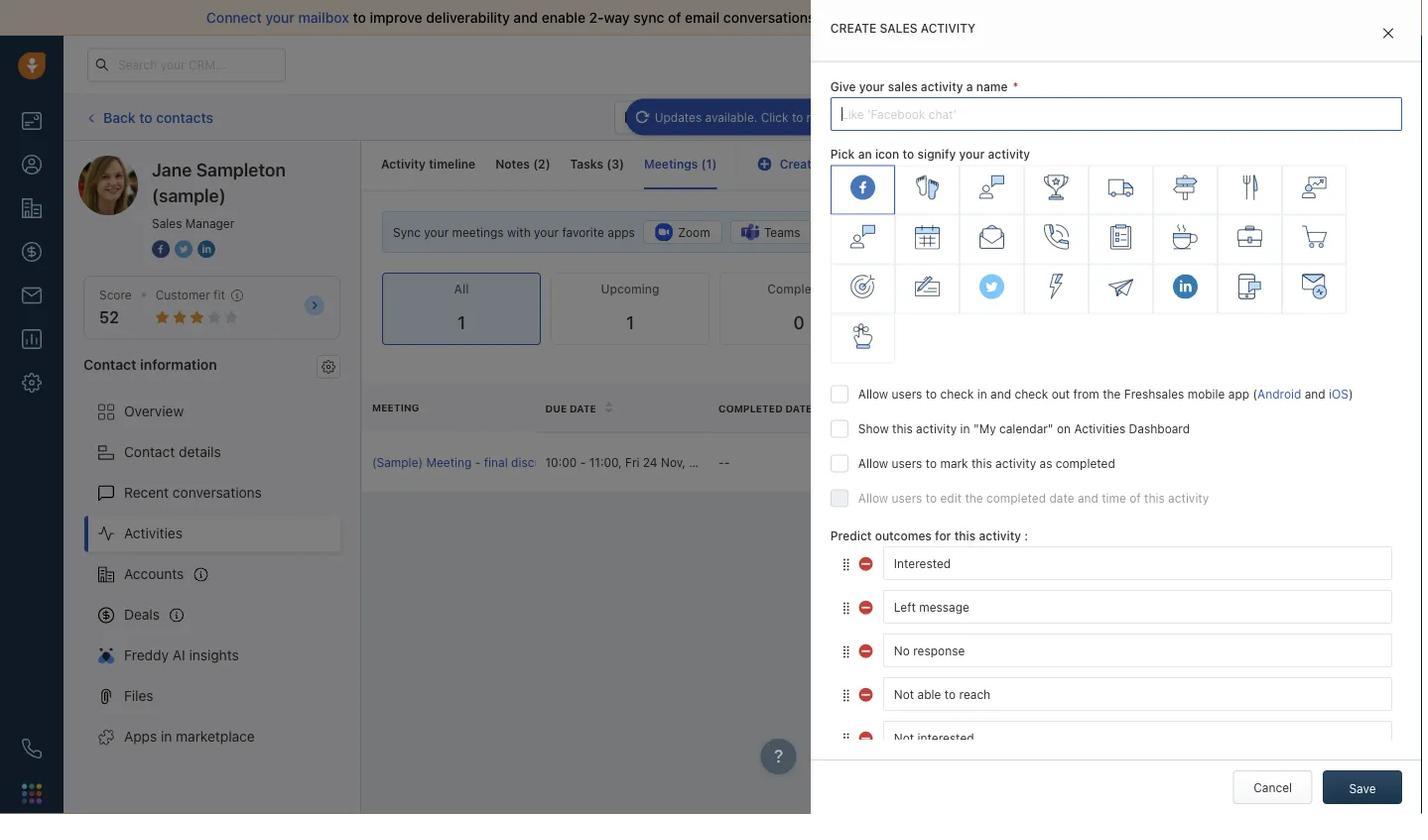 Task type: locate. For each thing, give the bounding box(es) containing it.
) right 'tasks'
[[619, 157, 624, 171]]

None text field
[[883, 590, 1392, 624], [883, 677, 1392, 711], [883, 590, 1392, 624], [883, 677, 1392, 711]]

0 vertical spatial the
[[1103, 387, 1121, 401]]

0 vertical spatial minus filled image
[[859, 554, 875, 570]]

sync
[[633, 9, 664, 26]]

:
[[1025, 529, 1028, 543]]

1 horizontal spatial activities
[[1074, 422, 1126, 435]]

52 button
[[99, 308, 119, 327]]

activity
[[381, 157, 426, 171]]

activities down outcome
[[1074, 422, 1126, 435]]

allow up predict
[[858, 491, 888, 505]]

refresh.
[[807, 110, 850, 124]]

sales up facebook circled image
[[152, 216, 182, 230]]

users left smith
[[892, 456, 922, 470]]

your
[[265, 9, 295, 26], [889, 9, 918, 26], [859, 80, 885, 94], [959, 148, 985, 161], [424, 225, 449, 239], [534, 225, 559, 239]]

date down "0"
[[785, 403, 812, 414]]

allow users to mark this activity as completed
[[858, 456, 1115, 470]]

updates available. click to refresh. link
[[626, 99, 860, 136]]

1 vertical spatial minus filled image
[[859, 728, 875, 744]]

) for meetings ( 1 )
[[712, 157, 717, 171]]

email
[[644, 111, 674, 125]]

2 ui drag handle image from the top
[[840, 688, 852, 702]]

0 vertical spatial meeting
[[1014, 111, 1060, 125]]

3 ui drag handle image from the top
[[840, 732, 852, 746]]

allow for allow users to mark this activity as completed
[[858, 456, 888, 470]]

edit
[[940, 491, 962, 505]]

activity right the "time"
[[1168, 491, 1209, 505]]

freshworks switcher image
[[22, 784, 42, 804]]

0 horizontal spatial check
[[940, 387, 974, 401]]

customer fit
[[156, 288, 225, 302]]

check up "my
[[940, 387, 974, 401]]

accounts
[[124, 566, 184, 583]]

1 horizontal spatial apps
[[1225, 283, 1252, 297]]

deal inside 'link'
[[631, 456, 655, 470]]

0 horizontal spatial the
[[609, 456, 628, 470]]

1 vertical spatial deal
[[631, 456, 655, 470]]

tab panel
[[811, 0, 1422, 815]]

2 vertical spatial allow
[[858, 491, 888, 505]]

ai
[[173, 648, 185, 664]]

1 horizontal spatial check
[[1015, 387, 1048, 401]]

completed
[[768, 283, 830, 296], [719, 403, 783, 414]]

0 vertical spatial completed
[[1056, 456, 1115, 470]]

deals
[[124, 607, 160, 623]]

users up owner
[[892, 387, 922, 401]]

completed for completed date
[[719, 403, 783, 414]]

allow left 'john'
[[858, 456, 888, 470]]

0 horizontal spatial connect
[[206, 9, 262, 26]]

(sample)
[[152, 185, 226, 206]]

ui drag handle image for 2nd minus filled image from the top
[[840, 732, 852, 746]]

(sample) meeting - final discussion about the deal link
[[372, 454, 655, 471]]

check left "out"
[[1015, 387, 1048, 401]]

1 vertical spatial ui drag handle image
[[840, 601, 852, 615]]

2 vertical spatial the
[[965, 491, 983, 505]]

meeting down 'explore'
[[1014, 111, 1060, 125]]

3 minus filled image from the top
[[859, 685, 875, 701]]

) right the notes
[[546, 157, 550, 171]]

your
[[879, 58, 903, 71]]

to left mark
[[926, 456, 937, 470]]

add inside button
[[1264, 111, 1286, 124]]

1 vertical spatial of
[[1130, 491, 1141, 505]]

connect for connect your mailbox to improve deliverability and enable 2-way sync of email conversations. import all your sales data
[[206, 9, 262, 26]]

1 for upcoming
[[626, 312, 634, 334]]

0 vertical spatial of
[[668, 9, 681, 26]]

users for mark
[[892, 456, 922, 470]]

your right give
[[859, 80, 885, 94]]

2
[[538, 157, 546, 171]]

phone image
[[22, 739, 42, 759]]

1 horizontal spatial add
[[1319, 283, 1342, 297]]

meeting inside 'link'
[[426, 456, 472, 470]]

0 vertical spatial activities
[[1074, 422, 1126, 435]]

updates available. click to refresh.
[[655, 110, 850, 124]]

mailbox
[[298, 9, 349, 26]]

meeting inside button
[[1014, 111, 1060, 125]]

0 horizontal spatial activities
[[124, 526, 183, 542]]

1 down upcoming
[[626, 312, 634, 334]]

activities inside tab panel
[[1074, 422, 1126, 435]]

email image
[[1226, 57, 1240, 73]]

import all your sales data link
[[823, 9, 992, 26]]

the
[[1103, 387, 1121, 401], [609, 456, 628, 470], [965, 491, 983, 505]]

2023
[[689, 456, 718, 470]]

this right the "time"
[[1144, 491, 1165, 505]]

fit
[[214, 288, 225, 302]]

files
[[124, 688, 153, 705]]

10:00
[[545, 456, 577, 470]]

sales left activities
[[1110, 111, 1141, 124]]

1
[[706, 157, 712, 171], [457, 312, 466, 334], [626, 312, 634, 334]]

and left enable
[[514, 9, 538, 26]]

completed up :
[[987, 491, 1046, 505]]

0 vertical spatial ui drag handle image
[[840, 557, 852, 571]]

2 minus filled image from the top
[[859, 728, 875, 744]]

the right about
[[609, 456, 628, 470]]

1 vertical spatial add
[[1319, 283, 1342, 297]]

office
[[954, 225, 989, 239]]

None text field
[[883, 546, 1392, 580], [883, 634, 1392, 667], [883, 721, 1392, 755], [883, 546, 1392, 580], [883, 634, 1392, 667], [883, 721, 1392, 755]]

ui drag handle image for first minus filled icon from the top of the page
[[840, 601, 852, 615]]

0 horizontal spatial 1
[[457, 312, 466, 334]]

users down 'john'
[[892, 491, 922, 505]]

deliverability
[[426, 9, 510, 26]]

android link
[[1258, 387, 1301, 401]]

1 horizontal spatial 1
[[626, 312, 634, 334]]

contact information
[[83, 356, 217, 372]]

score
[[99, 288, 132, 302]]

facebook circled image
[[152, 238, 170, 260]]

teams
[[764, 225, 800, 239]]

) for notes ( 2 )
[[546, 157, 550, 171]]

1 down all
[[457, 312, 466, 334]]

0 vertical spatial add
[[1264, 111, 1286, 124]]

pick
[[831, 148, 855, 161]]

0 vertical spatial contact
[[83, 356, 137, 372]]

( right 'tasks'
[[607, 157, 612, 171]]

calendly button
[[819, 220, 913, 244]]

freddy
[[124, 648, 169, 664]]

1 check from the left
[[940, 387, 974, 401]]

1 - from the left
[[475, 456, 481, 470]]

back to contacts
[[103, 109, 213, 125]]

2 allow from the top
[[858, 456, 888, 470]]

3 allow from the top
[[858, 491, 888, 505]]

1 vertical spatial minus filled image
[[859, 641, 875, 657]]

2 horizontal spatial date
[[1049, 491, 1074, 505]]

5 - from the left
[[1065, 456, 1071, 470]]

date for due date
[[570, 403, 596, 414]]

activities up accounts
[[124, 526, 183, 542]]

add for add deal
[[1264, 111, 1286, 124]]

1 vertical spatial sales
[[152, 216, 182, 230]]

2 horizontal spatial 1
[[706, 157, 712, 171]]

1 horizontal spatial deal
[[1289, 111, 1313, 124]]

ui drag handle image
[[840, 557, 852, 571], [840, 601, 852, 615], [840, 732, 852, 746]]

activity down ends
[[921, 80, 963, 94]]

1 users from the top
[[892, 387, 922, 401]]

app
[[1229, 387, 1250, 401]]

task button
[[908, 101, 975, 134]]

name
[[976, 80, 1008, 94]]

1 vertical spatial completed
[[987, 491, 1046, 505]]

to right icon
[[903, 148, 914, 161]]

2 check from the left
[[1015, 387, 1048, 401]]

deal inside button
[[1289, 111, 1313, 124]]

meeting left final on the left bottom of the page
[[426, 456, 472, 470]]

) right android 'link'
[[1349, 387, 1353, 401]]

4 - from the left
[[724, 456, 730, 470]]

0 horizontal spatial date
[[570, 403, 596, 414]]

calendly
[[853, 225, 902, 239]]

phone element
[[12, 729, 52, 769]]

upcoming
[[601, 283, 660, 296]]

2 vertical spatial meeting
[[426, 456, 472, 470]]

allow up show
[[858, 387, 888, 401]]

calendar
[[1110, 225, 1161, 239]]

of right sync
[[668, 9, 681, 26]]

date for completed date
[[785, 403, 812, 414]]

Search your CRM... text field
[[87, 48, 286, 82]]

"my
[[974, 422, 996, 435]]

android
[[1258, 387, 1301, 401]]

meeting button
[[984, 101, 1071, 134]]

1 vertical spatial users
[[892, 456, 922, 470]]

score 52
[[99, 288, 132, 327]]

1 horizontal spatial sales
[[1110, 111, 1141, 124]]

connect for connect apps
[[1174, 283, 1221, 297]]

1 horizontal spatial date
[[785, 403, 812, 414]]

favorite
[[562, 225, 604, 239]]

of right the "time"
[[1130, 491, 1141, 505]]

2 users from the top
[[892, 456, 922, 470]]

0 vertical spatial completed
[[768, 283, 830, 296]]

cancel button
[[1233, 771, 1313, 805]]

contact for contact details
[[124, 444, 175, 461]]

( right the notes
[[533, 157, 538, 171]]

your trial ends in 21 days
[[879, 58, 1010, 71]]

0 vertical spatial users
[[892, 387, 922, 401]]

2 ui drag handle image from the top
[[840, 601, 852, 615]]

1 vertical spatial completed
[[719, 403, 783, 414]]

0 vertical spatial apps
[[608, 225, 635, 239]]

about
[[574, 456, 606, 470]]

1 vertical spatial contact
[[124, 444, 175, 461]]

meeting up (sample)
[[372, 402, 419, 414]]

0 horizontal spatial add
[[1264, 111, 1286, 124]]

conversations
[[173, 485, 262, 501]]

1 vertical spatial meeting
[[372, 402, 419, 414]]

1 horizontal spatial connect
[[1174, 283, 1221, 297]]

1 vertical spatial ui drag handle image
[[840, 688, 852, 702]]

tasks ( 3 )
[[570, 157, 624, 171]]

in left 21
[[958, 58, 967, 71]]

contact up recent
[[124, 444, 175, 461]]

freddy ai insights
[[124, 648, 239, 664]]

1 vertical spatial allow
[[858, 456, 888, 470]]

1 vertical spatial the
[[609, 456, 628, 470]]

recent
[[124, 485, 169, 501]]

0 horizontal spatial of
[[668, 9, 681, 26]]

conversations.
[[723, 9, 820, 26]]

apps in marketplace
[[124, 729, 255, 745]]

deal
[[1289, 111, 1313, 124], [631, 456, 655, 470]]

minus filled image
[[859, 554, 875, 570], [859, 728, 875, 744]]

0 horizontal spatial deal
[[631, 456, 655, 470]]

) right the meetings
[[712, 157, 717, 171]]

sales activities
[[1110, 111, 1194, 124]]

contact down 52 "button"
[[83, 356, 137, 372]]

2-
[[589, 9, 604, 26]]

0 vertical spatial allow
[[858, 387, 888, 401]]

save
[[1349, 782, 1376, 796]]

smith
[[923, 456, 955, 470]]

add inside button
[[1319, 283, 1342, 297]]

add
[[1264, 111, 1286, 124], [1319, 283, 1342, 297]]

1 vertical spatial connect
[[1174, 283, 1221, 297]]

6 - from the left
[[1071, 456, 1076, 470]]

date
[[570, 403, 596, 414], [785, 403, 812, 414], [1049, 491, 1074, 505]]

google calendar button
[[1033, 220, 1172, 244]]

1 horizontal spatial of
[[1130, 491, 1141, 505]]

1 horizontal spatial meeting
[[426, 456, 472, 470]]

date right due
[[570, 403, 596, 414]]

allow for allow users to check in and check out from the freshsales mobile app ( android and ios )
[[858, 387, 888, 401]]

( right the meetings
[[701, 157, 706, 171]]

1 allow from the top
[[858, 387, 888, 401]]

in up "my
[[977, 387, 987, 401]]

dialog
[[811, 0, 1422, 815]]

all
[[454, 283, 469, 296]]

and left the "time"
[[1078, 491, 1099, 505]]

the right edit
[[965, 491, 983, 505]]

2 horizontal spatial meeting
[[1014, 111, 1060, 125]]

1 minus filled image from the top
[[859, 554, 875, 570]]

add meeting
[[1319, 283, 1390, 297]]

completed right as
[[1056, 456, 1115, 470]]

manager
[[185, 216, 235, 230]]

0 vertical spatial ui drag handle image
[[840, 644, 852, 658]]

give your sales activity a name
[[831, 80, 1008, 94]]

minus filled image
[[859, 597, 875, 613], [859, 641, 875, 657], [859, 685, 875, 701]]

0 vertical spatial minus filled image
[[859, 597, 875, 613]]

1 ui drag handle image from the top
[[840, 557, 852, 571]]

explore plans link
[[1036, 53, 1135, 76]]

allow users to edit the completed date and time of this activity
[[858, 491, 1209, 505]]

3
[[612, 157, 619, 171]]

0 vertical spatial sales
[[1110, 111, 1141, 124]]

1 ui drag handle image from the top
[[840, 644, 852, 658]]

2 vertical spatial minus filled image
[[859, 685, 875, 701]]

date down --
[[1049, 491, 1074, 505]]

2 vertical spatial users
[[892, 491, 922, 505]]

0 vertical spatial deal
[[1289, 111, 1313, 124]]

2 vertical spatial ui drag handle image
[[840, 732, 852, 746]]

show
[[858, 422, 889, 435]]

0 horizontal spatial sales
[[152, 216, 182, 230]]

0 vertical spatial connect
[[206, 9, 262, 26]]

and up "my
[[991, 387, 1011, 401]]

owner
[[892, 403, 931, 414]]

in left "my
[[960, 422, 970, 435]]

back
[[103, 109, 136, 125]]

1 vertical spatial apps
[[1225, 283, 1252, 297]]

3 users from the top
[[892, 491, 922, 505]]

pick an icon to signify your activity
[[831, 148, 1030, 161]]

(sample) meeting - final discussion about the deal
[[372, 456, 655, 470]]

1 right the meetings
[[706, 157, 712, 171]]

ios
[[1329, 387, 1349, 401]]

jane sampleton (sample)
[[152, 159, 286, 206]]

the up outcome
[[1103, 387, 1121, 401]]

ui drag handle image
[[840, 644, 852, 658], [840, 688, 852, 702]]

google
[[1067, 225, 1107, 239]]

activity left :
[[979, 529, 1021, 543]]



Task type: vqa. For each thing, say whether or not it's contained in the screenshot.


Task type: describe. For each thing, give the bounding box(es) containing it.
due
[[545, 403, 567, 414]]

date inside tab panel
[[1049, 491, 1074, 505]]

to left edit
[[926, 491, 937, 505]]

this right for
[[954, 529, 976, 543]]

give
[[831, 80, 856, 94]]

(sample)
[[372, 456, 423, 470]]

sales down your at the top right of the page
[[888, 80, 918, 94]]

and left ios link
[[1305, 387, 1326, 401]]

sms
[[829, 111, 855, 125]]

a
[[966, 80, 973, 94]]

email
[[685, 9, 720, 26]]

sync
[[393, 225, 421, 239]]

available.
[[705, 110, 758, 124]]

details
[[179, 444, 221, 461]]

Give your sales activity a name text field
[[831, 97, 1402, 131]]

data
[[959, 9, 988, 26]]

notes
[[495, 157, 530, 171]]

allow for allow users to edit the completed date and time of this activity
[[858, 491, 888, 505]]

outcome
[[1065, 403, 1118, 414]]

out
[[1052, 387, 1070, 401]]

activity left as
[[996, 456, 1036, 470]]

calendar"
[[999, 422, 1054, 435]]

0 horizontal spatial meeting
[[372, 402, 419, 414]]

twitter circled image
[[175, 238, 193, 260]]

( for 3
[[607, 157, 612, 171]]

sales manager
[[152, 216, 235, 230]]

time
[[1102, 491, 1126, 505]]

to right click
[[792, 110, 803, 124]]

your right with
[[534, 225, 559, 239]]

google calendar
[[1067, 225, 1161, 239]]

teams button
[[730, 220, 811, 244]]

21
[[970, 58, 982, 71]]

predict outcomes for this activity :
[[831, 529, 1028, 543]]

john
[[892, 456, 919, 470]]

back to contacts link
[[83, 102, 214, 133]]

create sales activity
[[831, 21, 976, 35]]

outcomes
[[875, 529, 932, 543]]

( for 1
[[701, 157, 706, 171]]

this down owner
[[892, 422, 913, 435]]

the inside 'link'
[[609, 456, 628, 470]]

apps
[[124, 729, 157, 745]]

2 horizontal spatial the
[[1103, 387, 1121, 401]]

activity down owner
[[916, 422, 957, 435]]

enable
[[542, 9, 586, 26]]

your right sync
[[424, 225, 449, 239]]

your right all
[[889, 9, 918, 26]]

sync your meetings with your favorite apps
[[393, 225, 635, 239]]

mark
[[940, 456, 968, 470]]

create
[[780, 157, 819, 171]]

to right mailbox
[[353, 9, 366, 26]]

plans
[[1094, 58, 1124, 71]]

dialog containing create sales activity
[[811, 0, 1422, 815]]

1 for all
[[457, 312, 466, 334]]

office 365 button
[[921, 220, 1025, 244]]

activities
[[1144, 111, 1194, 124]]

mobile
[[1188, 387, 1225, 401]]

import
[[823, 9, 867, 26]]

sales for sales manager
[[152, 216, 182, 230]]

office 365
[[954, 225, 1014, 239]]

zoom button
[[643, 220, 722, 244]]

linkedin circled image
[[198, 238, 215, 260]]

ios link
[[1329, 387, 1349, 401]]

ui drag handle image for 1st minus filled image from the top of the page
[[840, 557, 852, 571]]

nov,
[[661, 456, 686, 470]]

on
[[1057, 422, 1071, 435]]

1 horizontal spatial the
[[965, 491, 983, 505]]

3 - from the left
[[719, 456, 724, 470]]

your left mailbox
[[265, 9, 295, 26]]

discussion
[[511, 456, 571, 470]]

in right 'apps'
[[161, 729, 172, 745]]

updates
[[655, 110, 702, 124]]

mng settings image
[[322, 360, 335, 374]]

1 horizontal spatial completed
[[1056, 456, 1115, 470]]

click
[[761, 110, 789, 124]]

meeting
[[1345, 283, 1390, 297]]

sales left data
[[922, 9, 956, 26]]

icon
[[875, 148, 899, 161]]

due date
[[545, 403, 596, 414]]

users for check
[[892, 387, 922, 401]]

email button
[[614, 101, 685, 134]]

completed date
[[719, 403, 812, 414]]

cancel
[[1254, 781, 1292, 795]]

sales right custom
[[869, 157, 899, 171]]

recent conversations
[[124, 485, 262, 501]]

trial
[[907, 58, 927, 71]]

0 horizontal spatial completed
[[987, 491, 1046, 505]]

explore plans
[[1047, 58, 1124, 71]]

meetings ( 1 )
[[644, 157, 717, 171]]

create custom sales activity
[[780, 157, 945, 171]]

( right app
[[1253, 387, 1258, 401]]

contact for contact information
[[83, 356, 137, 372]]

add for add meeting
[[1319, 283, 1342, 297]]

call button
[[695, 101, 756, 134]]

( for 2
[[533, 157, 538, 171]]

insights
[[189, 648, 239, 664]]

- inside 'link'
[[475, 456, 481, 470]]

1 minus filled image from the top
[[859, 597, 875, 613]]

with
[[507, 225, 531, 239]]

2 - from the left
[[580, 456, 586, 470]]

meetings
[[452, 225, 504, 239]]

for
[[935, 529, 951, 543]]

2 minus filled image from the top
[[859, 641, 875, 657]]

create
[[831, 21, 877, 35]]

your right the signify
[[959, 148, 985, 161]]

users for edit
[[892, 491, 922, 505]]

this right mark
[[972, 456, 992, 470]]

activity up your trial ends in 21 days
[[921, 21, 976, 35]]

john smith
[[892, 456, 955, 470]]

to up owner
[[926, 387, 937, 401]]

activity down "meeting" button
[[988, 148, 1030, 161]]

365
[[992, 225, 1014, 239]]

tasks
[[570, 157, 603, 171]]

1 vertical spatial activities
[[124, 526, 183, 542]]

task
[[938, 111, 964, 125]]

tab panel containing create sales activity
[[811, 0, 1422, 815]]

an
[[858, 148, 872, 161]]

0 horizontal spatial apps
[[608, 225, 635, 239]]

add deal button
[[1234, 101, 1323, 134]]

ui drag handle image for first minus filled icon from the bottom of the page
[[840, 688, 852, 702]]

sms button
[[799, 101, 865, 134]]

completed for completed
[[768, 283, 830, 296]]

as
[[1040, 456, 1052, 470]]

contacts
[[156, 109, 213, 125]]

sales for sales activities
[[1110, 111, 1141, 124]]

days
[[985, 58, 1010, 71]]

ui drag handle image for second minus filled icon from the bottom
[[840, 644, 852, 658]]

sales up your at the top right of the page
[[880, 21, 918, 35]]

final
[[484, 456, 508, 470]]

ends
[[930, 58, 955, 71]]

contact details
[[124, 444, 221, 461]]

activity right icon
[[902, 157, 945, 171]]

customer
[[156, 288, 210, 302]]

0
[[793, 312, 805, 334]]

call link
[[695, 101, 756, 134]]

way
[[604, 9, 630, 26]]

improve
[[370, 9, 422, 26]]

explore
[[1047, 58, 1090, 71]]

freshsales
[[1124, 387, 1184, 401]]

information
[[140, 356, 217, 372]]

) for tasks ( 3 )
[[619, 157, 624, 171]]

to right back
[[139, 109, 152, 125]]



